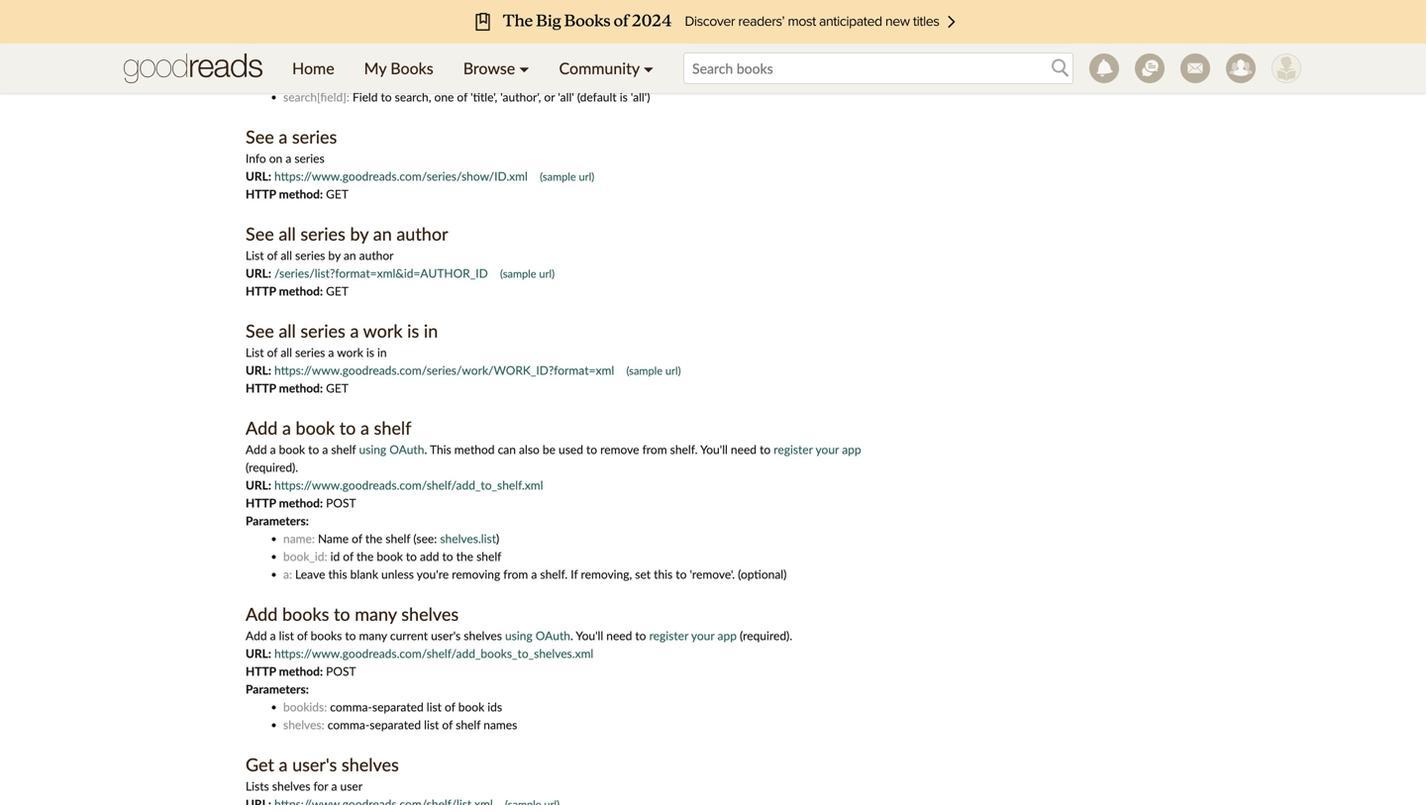 Task type: describe. For each thing, give the bounding box(es) containing it.
id
[[330, 549, 340, 564]]

removing,
[[581, 567, 632, 581]]

0 vertical spatial books
[[282, 603, 329, 625]]

shelves.list
[[440, 531, 496, 546]]

4 add from the top
[[246, 628, 267, 643]]

search[field]:
[[283, 90, 350, 104]]

'title',
[[471, 90, 497, 104]]

using inside add a book to a shelf add a book to a shelf using oauth . this method can also be used to remove from shelf. you'll need to register your app (required). url: https://www.goodreads.com/shelf/add_to_shelf.xml http method: post parameters: name: name of the shelf (see: shelves.list ) book_id: id of the book to add to the shelf a: leave this blank unless you're removing from a shelf. if removing, set this to 'remove'. (optional)
[[359, 442, 386, 457]]

1 add from the top
[[246, 417, 278, 439]]

info
[[246, 151, 266, 165]]

https://www.goodreads.com/shelf/add_to_shelf.xml
[[274, 478, 543, 492]]

shelves up current
[[401, 603, 459, 625]]

my
[[364, 58, 386, 78]]

unless
[[381, 567, 414, 581]]

app inside add a book to a shelf add a book to a shelf using oauth . this method can also be used to remove from shelf. you'll need to register your app (required). url: https://www.goodreads.com/shelf/add_to_shelf.xml http method: post parameters: name: name of the shelf (see: shelves.list ) book_id: id of the book to add to the shelf a: leave this blank unless you're removing from a shelf. if removing, set this to 'remove'. (optional)
[[842, 442, 861, 457]]

supports
[[645, 18, 692, 33]]

1 get from the top
[[326, 187, 349, 201]]

developer
[[307, 72, 361, 86]]

register inside add a book to a shelf add a book to a shelf using oauth . this method can also be used to remove from shelf. you'll need to register your app (required). url: https://www.goodreads.com/shelf/add_to_shelf.xml http method: post parameters: name: name of the shelf (see: shelves.list ) book_id: id of the book to add to the shelf a: leave this blank unless you're removing from a shelf. if removing, set this to 'remove'. (optional)
[[774, 442, 813, 457]]

against
[[424, 18, 461, 33]]

register inside add books to many shelves add a list of books to many current user's shelves using oauth . you'll need to register your app (required). url: https://www.goodreads.com/shelf/add_books_to_shelves.xml http method: post parameters: bookids: comma-separated list of book ids shelves: comma-separated list of shelf names
[[649, 628, 688, 643]]

user's inside add books to many shelves add a list of books to many current user's shelves using oauth . you'll need to register your app (required). url: https://www.goodreads.com/shelf/add_books_to_shelves.xml http method: post parameters: bookids: comma-separated list of book ids shelves: comma-separated list of shelf names
[[431, 628, 461, 643]]

(optional)
[[738, 567, 787, 581]]

(required). inside add a book to a shelf add a book to a shelf using oauth . this method can also be used to remove from shelf. you'll need to register your app (required). url: https://www.goodreads.com/shelf/add_to_shelf.xml http method: post parameters: name: name of the shelf (see: shelves.list ) book_id: id of the book to add to the shelf a: leave this blank unless you're removing from a shelf. if removing, set this to 'remove'. (optional)
[[246, 460, 298, 474]]

3 method: from the top
[[279, 381, 323, 395]]

bookids:
[[283, 700, 327, 714]]

the query text to match against book title, author, and isbn fields. supports boolean operators and phrase searching. page: which page to return (default 1, optional) key: developer key (required). search[field]: field to search, one of 'title', 'author', or 'all' (default is 'all')
[[283, 18, 850, 104]]

name
[[318, 531, 349, 546]]

match
[[389, 18, 421, 33]]

https://www.goodreads.com/shelf/add_books_to_shelves.xml link
[[274, 646, 594, 661]]

john smith image
[[1272, 53, 1302, 83]]

3 add from the top
[[246, 603, 278, 625]]

http inside add books to many shelves add a list of books to many current user's shelves using oauth . you'll need to register your app (required). url: https://www.goodreads.com/shelf/add_books_to_shelves.xml http method: post parameters: bookids: comma-separated list of book ids shelves: comma-separated list of shelf names
[[246, 664, 276, 679]]

method: inside add a book to a shelf add a book to a shelf using oauth . this method can also be used to remove from shelf. you'll need to register your app (required). url: https://www.goodreads.com/shelf/add_to_shelf.xml http method: post parameters: name: name of the shelf (see: shelves.list ) book_id: id of the book to add to the shelf a: leave this blank unless you're removing from a shelf. if removing, set this to 'remove'. (optional)
[[279, 496, 323, 510]]

Search for books to add to your shelves search field
[[683, 52, 1074, 84]]

3 http from the top
[[246, 381, 276, 395]]

isbn
[[582, 18, 608, 33]]

2 vertical spatial list
[[424, 718, 439, 732]]

1 vertical spatial many
[[359, 628, 387, 643]]

used
[[559, 442, 583, 457]]

0 horizontal spatial is
[[366, 345, 374, 360]]

blank
[[350, 567, 378, 581]]

get a user's shelves lists shelves for a user
[[246, 754, 399, 793]]

1 vertical spatial is
[[407, 320, 419, 342]]

1 vertical spatial comma-
[[328, 718, 370, 732]]

browse ▾
[[463, 58, 529, 78]]

home
[[292, 58, 334, 78]]

3 (sample url) http method: get from the top
[[246, 364, 681, 395]]

add a book to a shelf add a book to a shelf using oauth . this method can also be used to remove from shelf. you'll need to register your app (required). url: https://www.goodreads.com/shelf/add_to_shelf.xml http method: post parameters: name: name of the shelf (see: shelves.list ) book_id: id of the book to add to the shelf a: leave this blank unless you're removing from a shelf. if removing, set this to 'remove'. (optional)
[[246, 417, 861, 581]]

one
[[434, 90, 454, 104]]

set
[[635, 567, 651, 581]]

'remove'.
[[690, 567, 735, 581]]

removing
[[452, 567, 500, 581]]

browse ▾ button
[[448, 44, 544, 93]]

Search books text field
[[683, 52, 1074, 84]]

https://www.goodreads.com/shelf/add_books_to_shelves.xml
[[274, 646, 594, 661]]

2 http from the top
[[246, 284, 276, 298]]

ids
[[488, 700, 502, 714]]

1 http from the top
[[246, 187, 276, 201]]

1 this from the left
[[328, 567, 347, 581]]

app inside add books to many shelves add a list of books to many current user's shelves using oauth . you'll need to register your app (required). url: https://www.goodreads.com/shelf/add_books_to_shelves.xml http method: post parameters: bookids: comma-separated list of book ids shelves: comma-separated list of shelf names
[[718, 628, 737, 643]]

0 vertical spatial using oauth link
[[359, 442, 424, 457]]

be
[[543, 442, 556, 457]]

operators
[[739, 18, 790, 33]]

developer key link
[[307, 72, 382, 86]]

get
[[246, 754, 274, 776]]

1 and from the left
[[559, 18, 579, 33]]

1 horizontal spatial by
[[350, 223, 369, 245]]

my books
[[364, 58, 434, 78]]

home link
[[277, 44, 349, 93]]

return
[[393, 54, 425, 68]]

book inside add books to many shelves add a list of books to many current user's shelves using oauth . you'll need to register your app (required). url: https://www.goodreads.com/shelf/add_books_to_shelves.xml http method: post parameters: bookids: comma-separated list of book ids shelves: comma-separated list of shelf names
[[458, 700, 485, 714]]

using inside add books to many shelves add a list of books to many current user's shelves using oauth . you'll need to register your app (required). url: https://www.goodreads.com/shelf/add_books_to_shelves.xml http method: post parameters: bookids: comma-separated list of book ids shelves: comma-separated list of shelf names
[[505, 628, 533, 643]]

2 add from the top
[[246, 442, 267, 457]]

community ▾
[[559, 58, 654, 78]]

'author',
[[500, 90, 541, 104]]

books
[[391, 58, 434, 78]]

of inside the see all series a work is in list of all series a work is in url: https://www.goodreads.com/series/work/work_id?format=xml
[[267, 345, 278, 360]]

2 method: from the top
[[279, 284, 323, 298]]

see all series by an author list of all series by an author url: /series/list?format=xml&id=author_id
[[246, 223, 488, 280]]

shelves up https://www.goodreads.com/shelf/add_books_to_shelves.xml link on the bottom left
[[464, 628, 502, 643]]

)
[[496, 531, 499, 546]]

shelves:
[[283, 718, 325, 732]]

if
[[571, 567, 578, 581]]

field
[[353, 90, 378, 104]]

url: inside add a book to a shelf add a book to a shelf using oauth . this method can also be used to remove from shelf. you'll need to register your app (required). url: https://www.goodreads.com/shelf/add_to_shelf.xml http method: post parameters: name: name of the shelf (see: shelves.list ) book_id: id of the book to add to the shelf a: leave this blank unless you're removing from a shelf. if removing, set this to 'remove'. (optional)
[[246, 478, 271, 492]]

also
[[519, 442, 540, 457]]

2 horizontal spatial (sample
[[626, 364, 663, 377]]

current
[[390, 628, 428, 643]]

fields.
[[611, 18, 642, 33]]

0 horizontal spatial shelf.
[[540, 567, 568, 581]]

url: inside see a series info on a series url: https://www.goodreads.com/series/show/id.xml
[[246, 169, 271, 183]]

shelf inside add books to many shelves add a list of books to many current user's shelves using oauth . you'll need to register your app (required). url: https://www.goodreads.com/shelf/add_books_to_shelves.xml http method: post parameters: bookids: comma-separated list of book ids shelves: comma-separated list of shelf names
[[456, 718, 481, 732]]

search,
[[395, 90, 431, 104]]

on
[[269, 151, 283, 165]]

shelves.list link
[[440, 531, 496, 546]]

1 vertical spatial list
[[427, 700, 442, 714]]

author,
[[520, 18, 556, 33]]

1 vertical spatial an
[[344, 248, 356, 262]]

0 vertical spatial separated
[[372, 700, 424, 714]]

https://www.goodreads.com/series/show/id.xml link
[[274, 169, 528, 183]]

phrase
[[815, 18, 850, 33]]

1 horizontal spatial url)
[[579, 170, 595, 183]]

1 vertical spatial by
[[328, 248, 341, 262]]

0 vertical spatial shelf.
[[670, 442, 698, 457]]

1 vertical spatial (sample
[[500, 267, 536, 280]]

is inside the query text to match against book title, author, and isbn fields. supports boolean operators and phrase searching. page: which page to return (default 1, optional) key: developer key (required). search[field]: field to search, one of 'title', 'author', or 'all' (default is 'all')
[[620, 90, 628, 104]]

of inside the query text to match against book title, author, and isbn fields. supports boolean operators and phrase searching. page: which page to return (default 1, optional) key: developer key (required). search[field]: field to search, one of 'title', 'author', or 'all' (default is 'all')
[[457, 90, 468, 104]]

1 vertical spatial register your app link
[[649, 628, 737, 643]]

community ▾ button
[[544, 44, 669, 93]]

page:
[[283, 54, 311, 68]]

0 vertical spatial (sample url) link
[[540, 170, 595, 183]]

this
[[430, 442, 451, 457]]

see all series a work is in list of all series a work is in url: https://www.goodreads.com/series/work/work_id?format=xml
[[246, 320, 614, 377]]

2 this from the left
[[654, 567, 673, 581]]

oauth inside add a book to a shelf add a book to a shelf using oauth . this method can also be used to remove from shelf. you'll need to register your app (required). url: https://www.goodreads.com/shelf/add_to_shelf.xml http method: post parameters: name: name of the shelf (see: shelves.list ) book_id: id of the book to add to the shelf a: leave this blank unless you're removing from a shelf. if removing, set this to 'remove'. (optional)
[[390, 442, 424, 457]]

1 vertical spatial using oauth link
[[505, 628, 571, 643]]

lists
[[246, 779, 269, 793]]



Task type: vqa. For each thing, say whether or not it's contained in the screenshot.


Task type: locate. For each thing, give the bounding box(es) containing it.
using up https://www.goodreads.com/shelf/add_to_shelf.xml link
[[359, 442, 386, 457]]

1 horizontal spatial this
[[654, 567, 673, 581]]

1 vertical spatial author
[[359, 248, 394, 262]]

0 vertical spatial parameters:
[[246, 514, 309, 528]]

you'll down if
[[576, 628, 603, 643]]

1 vertical spatial (sample url) http method: get
[[246, 267, 555, 298]]

2 ▾ from the left
[[644, 58, 654, 78]]

1 ▾ from the left
[[519, 58, 529, 78]]

you'll
[[700, 442, 728, 457], [576, 628, 603, 643]]

(sample url) http method: get
[[246, 170, 595, 201], [246, 267, 555, 298], [246, 364, 681, 395]]

1 post from the top
[[326, 496, 356, 510]]

1 vertical spatial (required).
[[246, 460, 298, 474]]

post up name on the left bottom
[[326, 496, 356, 510]]

remove
[[600, 442, 639, 457]]

user
[[340, 779, 363, 793]]

0 vertical spatial from
[[642, 442, 667, 457]]

1 horizontal spatial you'll
[[700, 442, 728, 457]]

and left phrase
[[793, 18, 812, 33]]

'all'
[[558, 90, 574, 104]]

need inside add a book to a shelf add a book to a shelf using oauth . this method can also be used to remove from shelf. you'll need to register your app (required). url: https://www.goodreads.com/shelf/add_to_shelf.xml http method: post parameters: name: name of the shelf (see: shelves.list ) book_id: id of the book to add to the shelf a: leave this blank unless you're removing from a shelf. if removing, set this to 'remove'. (optional)
[[731, 442, 757, 457]]

0 horizontal spatial ▾
[[519, 58, 529, 78]]

/series/list?format=xml&id=author_id
[[274, 266, 488, 280]]

4 http from the top
[[246, 496, 276, 510]]

see for a
[[246, 320, 274, 342]]

0 horizontal spatial user's
[[292, 754, 337, 776]]

2 url: from the top
[[246, 266, 271, 280]]

shelves
[[401, 603, 459, 625], [464, 628, 502, 643], [342, 754, 399, 776], [272, 779, 310, 793]]

. inside add a book to a shelf add a book to a shelf using oauth . this method can also be used to remove from shelf. you'll need to register your app (required). url: https://www.goodreads.com/shelf/add_to_shelf.xml http method: post parameters: name: name of the shelf (see: shelves.list ) book_id: id of the book to add to the shelf a: leave this blank unless you're removing from a shelf. if removing, set this to 'remove'. (optional)
[[424, 442, 427, 457]]

in
[[424, 320, 438, 342], [377, 345, 387, 360]]

add
[[246, 417, 278, 439], [246, 442, 267, 457], [246, 603, 278, 625], [246, 628, 267, 643]]

▾ up 'all')
[[644, 58, 654, 78]]

1 parameters: from the top
[[246, 514, 309, 528]]

get
[[326, 187, 349, 201], [326, 284, 349, 298], [326, 381, 349, 395]]

shelves up user
[[342, 754, 399, 776]]

1 vertical spatial app
[[718, 628, 737, 643]]

separated
[[372, 700, 424, 714], [370, 718, 421, 732]]

friend requests image
[[1226, 53, 1256, 83]]

book
[[464, 18, 490, 33], [296, 417, 335, 439], [279, 442, 305, 457], [377, 549, 403, 564], [458, 700, 485, 714]]

an
[[373, 223, 392, 245], [344, 248, 356, 262]]

url: inside see all series by an author list of all series by an author url: /series/list?format=xml&id=author_id
[[246, 266, 271, 280]]

0 vertical spatial list
[[279, 628, 294, 643]]

1 vertical spatial separated
[[370, 718, 421, 732]]

1 vertical spatial books
[[311, 628, 342, 643]]

https://www.goodreads.com/shelf/add_to_shelf.xml link
[[274, 478, 543, 492]]

app
[[842, 442, 861, 457], [718, 628, 737, 643]]

2 vertical spatial url)
[[665, 364, 681, 377]]

1 vertical spatial oauth
[[536, 628, 571, 643]]

0 horizontal spatial (default
[[428, 54, 468, 68]]

▾ inside dropdown button
[[644, 58, 654, 78]]

0 vertical spatial oauth
[[390, 442, 424, 457]]

1 see from the top
[[246, 126, 274, 148]]

parameters: inside add a book to a shelf add a book to a shelf using oauth . this method can also be used to remove from shelf. you'll need to register your app (required). url: https://www.goodreads.com/shelf/add_to_shelf.xml http method: post parameters: name: name of the shelf (see: shelves.list ) book_id: id of the book to add to the shelf a: leave this blank unless you're removing from a shelf. if removing, set this to 'remove'. (optional)
[[246, 514, 309, 528]]

parameters: inside add books to many shelves add a list of books to many current user's shelves using oauth . you'll need to register your app (required). url: https://www.goodreads.com/shelf/add_books_to_shelves.xml http method: post parameters: bookids: comma-separated list of book ids shelves: comma-separated list of shelf names
[[246, 682, 309, 696]]

0 vertical spatial see
[[246, 126, 274, 148]]

0 vertical spatial an
[[373, 223, 392, 245]]

to
[[375, 18, 386, 33], [379, 54, 390, 68], [381, 90, 392, 104], [340, 417, 356, 439], [308, 442, 319, 457], [586, 442, 597, 457], [760, 442, 771, 457], [406, 549, 417, 564], [442, 549, 453, 564], [676, 567, 687, 581], [334, 603, 350, 625], [345, 628, 356, 643], [635, 628, 646, 643]]

2 horizontal spatial url)
[[665, 364, 681, 377]]

page
[[351, 54, 376, 68]]

0 vertical spatial comma-
[[330, 700, 372, 714]]

leave
[[295, 567, 325, 581]]

oauth inside add books to many shelves add a list of books to many current user's shelves using oauth . you'll need to register your app (required). url: https://www.goodreads.com/shelf/add_books_to_shelves.xml http method: post parameters: bookids: comma-separated list of book ids shelves: comma-separated list of shelf names
[[536, 628, 571, 643]]

0 vertical spatial (sample
[[540, 170, 576, 183]]

1 vertical spatial list
[[246, 345, 264, 360]]

1 vertical spatial parameters:
[[246, 682, 309, 696]]

using oauth link
[[359, 442, 424, 457], [505, 628, 571, 643]]

using up https://www.goodreads.com/shelf/add_books_to_shelves.xml
[[505, 628, 533, 643]]

1 vertical spatial user's
[[292, 754, 337, 776]]

1 horizontal spatial ▾
[[644, 58, 654, 78]]

this down id
[[328, 567, 347, 581]]

(default down community
[[577, 90, 617, 104]]

of
[[457, 90, 468, 104], [267, 248, 278, 262], [267, 345, 278, 360], [352, 531, 362, 546], [343, 549, 354, 564], [297, 628, 308, 643], [445, 700, 455, 714], [442, 718, 453, 732]]

a inside add books to many shelves add a list of books to many current user's shelves using oauth . you'll need to register your app (required). url: https://www.goodreads.com/shelf/add_books_to_shelves.xml http method: post parameters: bookids: comma-separated list of book ids shelves: comma-separated list of shelf names
[[270, 628, 276, 643]]

see inside the see all series a work is in list of all series a work is in url: https://www.goodreads.com/series/work/work_id?format=xml
[[246, 320, 274, 342]]

text
[[351, 18, 372, 33]]

0 vertical spatial author
[[397, 223, 448, 245]]

1 vertical spatial shelf.
[[540, 567, 568, 581]]

1 horizontal spatial need
[[731, 442, 757, 457]]

1 horizontal spatial (required).
[[385, 72, 437, 86]]

add
[[420, 549, 439, 564]]

. left this
[[424, 442, 427, 457]]

3 url: from the top
[[246, 363, 271, 377]]

0 vertical spatial your
[[816, 442, 839, 457]]

0 vertical spatial many
[[355, 603, 397, 625]]

0 vertical spatial (sample url) http method: get
[[246, 170, 595, 201]]

your inside add a book to a shelf add a book to a shelf using oauth . this method can also be used to remove from shelf. you'll need to register your app (required). url: https://www.goodreads.com/shelf/add_to_shelf.xml http method: post parameters: name: name of the shelf (see: shelves.list ) book_id: id of the book to add to the shelf a: leave this blank unless you're removing from a shelf. if removing, set this to 'remove'. (optional)
[[816, 442, 839, 457]]

register
[[774, 442, 813, 457], [649, 628, 688, 643]]

searching.
[[283, 36, 335, 51]]

(required). inside add books to many shelves add a list of books to many current user's shelves using oauth . you'll need to register your app (required). url: https://www.goodreads.com/shelf/add_books_to_shelves.xml http method: post parameters: bookids: comma-separated list of book ids shelves: comma-separated list of shelf names
[[740, 628, 793, 643]]

1 vertical spatial you'll
[[576, 628, 603, 643]]

2 get from the top
[[326, 284, 349, 298]]

▾ for browse ▾
[[519, 58, 529, 78]]

see inside see all series by an author list of all series by an author url: /series/list?format=xml&id=author_id
[[246, 223, 274, 245]]

1 list from the top
[[246, 248, 264, 262]]

and left isbn
[[559, 18, 579, 33]]

(required). inside the query text to match against book title, author, and isbn fields. supports boolean operators and phrase searching. page: which page to return (default 1, optional) key: developer key (required). search[field]: field to search, one of 'title', 'author', or 'all' (default is 'all')
[[385, 72, 437, 86]]

https://www.goodreads.com/series/show/id.xml
[[274, 169, 528, 183]]

1 horizontal spatial oauth
[[536, 628, 571, 643]]

0 horizontal spatial .
[[424, 442, 427, 457]]

2 vertical spatial (sample
[[626, 364, 663, 377]]

(sample url) http method: get up the see all series a work is in list of all series a work is in url: https://www.goodreads.com/series/work/work_id?format=xml
[[246, 267, 555, 298]]

2 parameters: from the top
[[246, 682, 309, 696]]

2 post from the top
[[326, 664, 356, 679]]

1 vertical spatial using
[[505, 628, 533, 643]]

1 horizontal spatial in
[[424, 320, 438, 342]]

list
[[246, 248, 264, 262], [246, 345, 264, 360]]

0 horizontal spatial by
[[328, 248, 341, 262]]

you'll inside add books to many shelves add a list of books to many current user's shelves using oauth . you'll need to register your app (required). url: https://www.goodreads.com/shelf/add_books_to_shelves.xml http method: post parameters: bookids: comma-separated list of book ids shelves: comma-separated list of shelf names
[[576, 628, 603, 643]]

this
[[328, 567, 347, 581], [654, 567, 673, 581]]

1 vertical spatial in
[[377, 345, 387, 360]]

1 horizontal spatial .
[[571, 628, 573, 643]]

from right remove
[[642, 442, 667, 457]]

you'll right remove
[[700, 442, 728, 457]]

1 horizontal spatial and
[[793, 18, 812, 33]]

post inside add a book to a shelf add a book to a shelf using oauth . this method can also be used to remove from shelf. you'll need to register your app (required). url: https://www.goodreads.com/shelf/add_to_shelf.xml http method: post parameters: name: name of the shelf (see: shelves.list ) book_id: id of the book to add to the shelf a: leave this blank unless you're removing from a shelf. if removing, set this to 'remove'. (optional)
[[326, 496, 356, 510]]

https://www.goodreads.com/series/work/work_id?format=xml
[[274, 363, 614, 377]]

comma- right shelves:
[[328, 718, 370, 732]]

2 vertical spatial get
[[326, 381, 349, 395]]

2 (sample url) http method: get from the top
[[246, 267, 555, 298]]

0 horizontal spatial and
[[559, 18, 579, 33]]

. inside add books to many shelves add a list of books to many current user's shelves using oauth . you'll need to register your app (required). url: https://www.goodreads.com/shelf/add_books_to_shelves.xml http method: post parameters: bookids: comma-separated list of book ids shelves: comma-separated list of shelf names
[[571, 628, 573, 643]]

1 horizontal spatial app
[[842, 442, 861, 457]]

for
[[313, 779, 328, 793]]

post up bookids:
[[326, 664, 356, 679]]

list inside the see all series a work is in list of all series a work is in url: https://www.goodreads.com/series/work/work_id?format=xml
[[246, 345, 264, 360]]

need inside add books to many shelves add a list of books to many current user's shelves using oauth . you'll need to register your app (required). url: https://www.goodreads.com/shelf/add_books_to_shelves.xml http method: post parameters: bookids: comma-separated list of book ids shelves: comma-separated list of shelf names
[[606, 628, 632, 643]]

▾
[[519, 58, 529, 78], [644, 58, 654, 78]]

(required). down (optional)
[[740, 628, 793, 643]]

key:
[[283, 72, 304, 86]]

url: inside the see all series a work is in list of all series a work is in url: https://www.goodreads.com/series/work/work_id?format=xml
[[246, 363, 271, 377]]

0 vertical spatial (required).
[[385, 72, 437, 86]]

http inside add a book to a shelf add a book to a shelf using oauth . this method can also be used to remove from shelf. you'll need to register your app (required). url: https://www.goodreads.com/shelf/add_to_shelf.xml http method: post parameters: name: name of the shelf (see: shelves.list ) book_id: id of the book to add to the shelf a: leave this blank unless you're removing from a shelf. if removing, set this to 'remove'. (optional)
[[246, 496, 276, 510]]

(sample url) http method: get up see all series by an author list of all series by an author url: /series/list?format=xml&id=author_id
[[246, 170, 595, 201]]

1 horizontal spatial an
[[373, 223, 392, 245]]

list down a:
[[279, 628, 294, 643]]

(sample url) link
[[540, 170, 595, 183], [500, 267, 555, 280], [626, 364, 681, 377]]

list left names
[[424, 718, 439, 732]]

from
[[642, 442, 667, 457], [503, 567, 528, 581]]

1 vertical spatial your
[[691, 628, 715, 643]]

comma-
[[330, 700, 372, 714], [328, 718, 370, 732]]

key
[[364, 72, 382, 86]]

1 horizontal spatial register your app link
[[774, 442, 861, 457]]

0 horizontal spatial url)
[[539, 267, 555, 280]]

1 vertical spatial (default
[[577, 90, 617, 104]]

(required). up search,
[[385, 72, 437, 86]]

1 url: from the top
[[246, 169, 271, 183]]

1 vertical spatial work
[[337, 345, 363, 360]]

method
[[454, 442, 495, 457]]

0 vertical spatial using
[[359, 442, 386, 457]]

2 vertical spatial see
[[246, 320, 274, 342]]

1 vertical spatial .
[[571, 628, 573, 643]]

2 vertical spatial (sample url) link
[[626, 364, 681, 377]]

2 and from the left
[[793, 18, 812, 33]]

query
[[318, 18, 348, 33]]

you'll inside add a book to a shelf add a book to a shelf using oauth . this method can also be used to remove from shelf. you'll need to register your app (required). url: https://www.goodreads.com/shelf/add_to_shelf.xml http method: post parameters: name: name of the shelf (see: shelves.list ) book_id: id of the book to add to the shelf a: leave this blank unless you're removing from a shelf. if removing, set this to 'remove'. (optional)
[[700, 442, 728, 457]]

▾ inside popup button
[[519, 58, 529, 78]]

menu
[[277, 44, 669, 93]]

0 vertical spatial (default
[[428, 54, 468, 68]]

0 horizontal spatial from
[[503, 567, 528, 581]]

'all')
[[631, 90, 650, 104]]

4 method: from the top
[[279, 496, 323, 510]]

4 url: from the top
[[246, 478, 271, 492]]

1 vertical spatial need
[[606, 628, 632, 643]]

boolean
[[695, 18, 736, 33]]

my group discussions image
[[1135, 53, 1165, 83]]

0 vertical spatial in
[[424, 320, 438, 342]]

http
[[246, 187, 276, 201], [246, 284, 276, 298], [246, 381, 276, 395], [246, 496, 276, 510], [246, 664, 276, 679]]

which
[[314, 54, 348, 68]]

5 http from the top
[[246, 664, 276, 679]]

series
[[292, 126, 337, 148], [295, 151, 325, 165], [301, 223, 346, 245], [295, 248, 325, 262], [301, 320, 346, 342], [295, 345, 325, 360]]

1,
[[471, 54, 480, 68]]

shelf. left if
[[540, 567, 568, 581]]

(sample url) http method: get up method
[[246, 364, 681, 395]]

author up /series/list?format=xml&id=author_id link on the left of page
[[397, 223, 448, 245]]

add books to many shelves add a list of books to many current user's shelves using oauth . you'll need to register your app (required). url: https://www.goodreads.com/shelf/add_books_to_shelves.xml http method: post parameters: bookids: comma-separated list of book ids shelves: comma-separated list of shelf names
[[246, 603, 793, 732]]

url)
[[579, 170, 595, 183], [539, 267, 555, 280], [665, 364, 681, 377]]

user's up for
[[292, 754, 337, 776]]

work
[[363, 320, 403, 342], [337, 345, 363, 360]]

parameters: up bookids:
[[246, 682, 309, 696]]

user's up https://www.goodreads.com/shelf/add_books_to_shelves.xml link on the bottom left
[[431, 628, 461, 643]]

/series/list?format=xml&id=author_id link
[[274, 266, 488, 280]]

post
[[326, 496, 356, 510], [326, 664, 356, 679]]

1 vertical spatial from
[[503, 567, 528, 581]]

list inside see all series by an author list of all series by an author url: /series/list?format=xml&id=author_id
[[246, 248, 264, 262]]

(required). up name:
[[246, 460, 298, 474]]

1 horizontal spatial register
[[774, 442, 813, 457]]

0 horizontal spatial need
[[606, 628, 632, 643]]

book_id:
[[283, 549, 327, 564]]

0 horizontal spatial register
[[649, 628, 688, 643]]

1 horizontal spatial using
[[505, 628, 533, 643]]

2 list from the top
[[246, 345, 264, 360]]

(default
[[428, 54, 468, 68], [577, 90, 617, 104]]

(see:
[[413, 531, 437, 546]]

your
[[816, 442, 839, 457], [691, 628, 715, 643]]

see for by
[[246, 223, 274, 245]]

method: inside add books to many shelves add a list of books to many current user's shelves using oauth . you'll need to register your app (required). url: https://www.goodreads.com/shelf/add_books_to_shelves.xml http method: post parameters: bookids: comma-separated list of book ids shelves: comma-separated list of shelf names
[[279, 664, 323, 679]]

the
[[296, 18, 315, 33]]

see inside see a series info on a series url: https://www.goodreads.com/series/show/id.xml
[[246, 126, 274, 148]]

1 vertical spatial (sample url) link
[[500, 267, 555, 280]]

0 horizontal spatial this
[[328, 567, 347, 581]]

by up /series/list?format=xml&id=author_id
[[350, 223, 369, 245]]

shelf. right remove
[[670, 442, 698, 457]]

community
[[559, 58, 640, 78]]

https://www.goodreads.com/series/work/work_id?format=xml link
[[274, 363, 614, 377]]

. down if
[[571, 628, 573, 643]]

comma- right bookids:
[[330, 700, 372, 714]]

0 horizontal spatial you'll
[[576, 628, 603, 643]]

need
[[731, 442, 757, 457], [606, 628, 632, 643]]

url: inside add books to many shelves add a list of books to many current user's shelves using oauth . you'll need to register your app (required). url: https://www.goodreads.com/shelf/add_books_to_shelves.xml http method: post parameters: bookids: comma-separated list of book ids shelves: comma-separated list of shelf names
[[246, 646, 271, 661]]

many left current
[[359, 628, 387, 643]]

1 horizontal spatial from
[[642, 442, 667, 457]]

many up current
[[355, 603, 397, 625]]

1 vertical spatial see
[[246, 223, 274, 245]]

user's inside get a user's shelves lists shelves for a user
[[292, 754, 337, 776]]

0 horizontal spatial in
[[377, 345, 387, 360]]

a:
[[283, 567, 292, 581]]

1 method: from the top
[[279, 187, 323, 201]]

0 vertical spatial work
[[363, 320, 403, 342]]

method:
[[279, 187, 323, 201], [279, 284, 323, 298], [279, 381, 323, 395], [279, 496, 323, 510], [279, 664, 323, 679]]

0 horizontal spatial an
[[344, 248, 356, 262]]

0 vertical spatial you'll
[[700, 442, 728, 457]]

shelves left for
[[272, 779, 310, 793]]

0 horizontal spatial (sample
[[500, 267, 536, 280]]

my books link
[[349, 44, 448, 93]]

3 see from the top
[[246, 320, 274, 342]]

title,
[[493, 18, 517, 33]]

your inside add books to many shelves add a list of books to many current user's shelves using oauth . you'll need to register your app (required). url: https://www.goodreads.com/shelf/add_books_to_shelves.xml http method: post parameters: bookids: comma-separated list of book ids shelves: comma-separated list of shelf names
[[691, 628, 715, 643]]

0 horizontal spatial using
[[359, 442, 386, 457]]

0 horizontal spatial app
[[718, 628, 737, 643]]

name:
[[283, 531, 315, 546]]

0 horizontal spatial author
[[359, 248, 394, 262]]

menu containing home
[[277, 44, 669, 93]]

1 horizontal spatial is
[[407, 320, 419, 342]]

optional)
[[483, 54, 529, 68]]

3 get from the top
[[326, 381, 349, 395]]

by up /series/list?format=xml&id=author_id link on the left of page
[[328, 248, 341, 262]]

post inside add books to many shelves add a list of books to many current user's shelves using oauth . you'll need to register your app (required). url: https://www.goodreads.com/shelf/add_books_to_shelves.xml http method: post parameters: bookids: comma-separated list of book ids shelves: comma-separated list of shelf names
[[326, 664, 356, 679]]

5 method: from the top
[[279, 664, 323, 679]]

list down https://www.goodreads.com/shelf/add_books_to_shelves.xml
[[427, 700, 442, 714]]

names
[[484, 718, 517, 732]]

0 vertical spatial is
[[620, 90, 628, 104]]

you're
[[417, 567, 449, 581]]

can
[[498, 442, 516, 457]]

or
[[544, 90, 555, 104]]

1 (sample url) http method: get from the top
[[246, 170, 595, 201]]

2 horizontal spatial is
[[620, 90, 628, 104]]

(default left 1,
[[428, 54, 468, 68]]

1 vertical spatial url)
[[539, 267, 555, 280]]

▾ for community ▾
[[644, 58, 654, 78]]

is
[[620, 90, 628, 104], [407, 320, 419, 342], [366, 345, 374, 360]]

see a series info on a series url: https://www.goodreads.com/series/show/id.xml
[[246, 126, 528, 183]]

(required).
[[385, 72, 437, 86], [246, 460, 298, 474], [740, 628, 793, 643]]

inbox image
[[1181, 53, 1210, 83]]

(sample
[[540, 170, 576, 183], [500, 267, 536, 280], [626, 364, 663, 377]]

0 horizontal spatial register your app link
[[649, 628, 737, 643]]

▾ up the 'author',
[[519, 58, 529, 78]]

see for info
[[246, 126, 274, 148]]

parameters: up name:
[[246, 514, 309, 528]]

browse
[[463, 58, 515, 78]]

author up /series/list?format=xml&id=author_id
[[359, 248, 394, 262]]

2 see from the top
[[246, 223, 274, 245]]

book inside the query text to match against book title, author, and isbn fields. supports boolean operators and phrase searching. page: which page to return (default 1, optional) key: developer key (required). search[field]: field to search, one of 'title', 'author', or 'all' (default is 'all')
[[464, 18, 490, 33]]

shelf.
[[670, 442, 698, 457], [540, 567, 568, 581]]

5 url: from the top
[[246, 646, 271, 661]]

1 horizontal spatial author
[[397, 223, 448, 245]]

of inside see all series by an author list of all series by an author url: /series/list?format=xml&id=author_id
[[267, 248, 278, 262]]

1 horizontal spatial (sample
[[540, 170, 576, 183]]

from right removing
[[503, 567, 528, 581]]

0 horizontal spatial your
[[691, 628, 715, 643]]

this right set
[[654, 567, 673, 581]]

notifications image
[[1090, 53, 1119, 83]]



